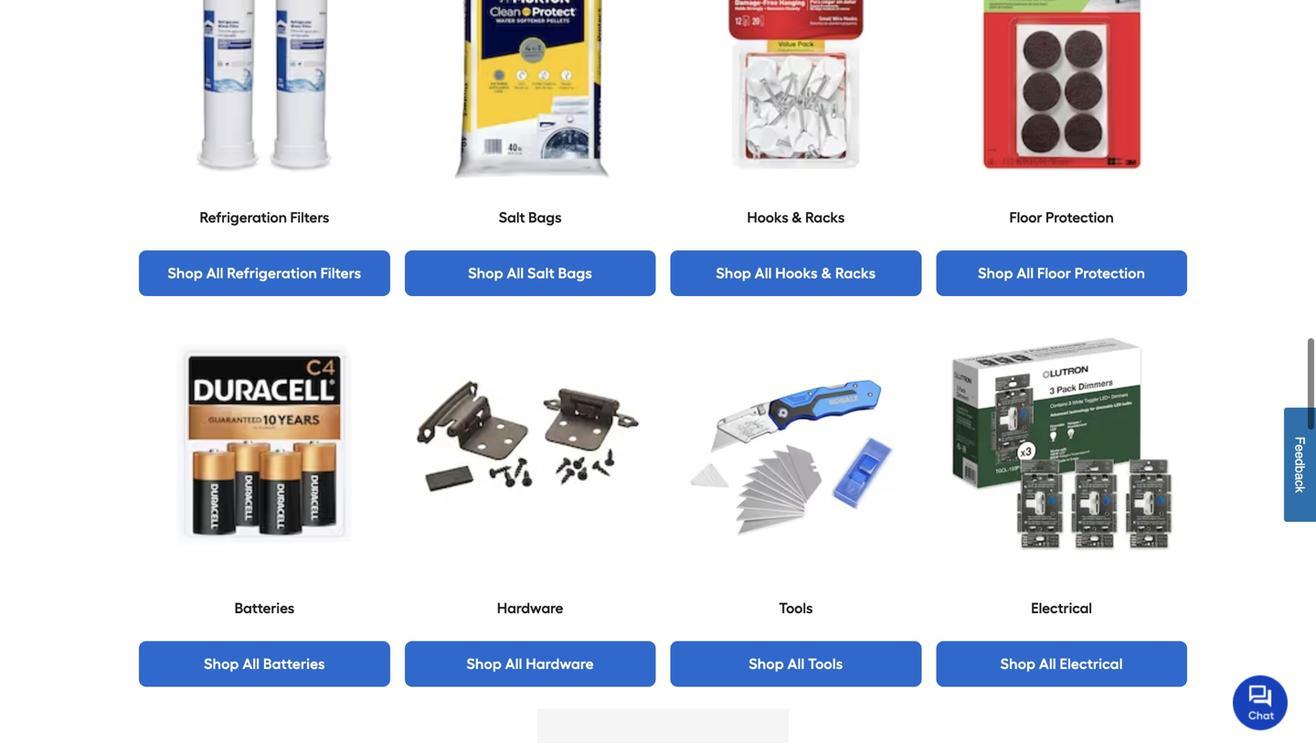 Task type: locate. For each thing, give the bounding box(es) containing it.
all
[[206, 265, 224, 282], [507, 265, 524, 282], [755, 265, 772, 282], [1017, 265, 1035, 282], [243, 656, 260, 673], [505, 656, 523, 673], [788, 656, 805, 673], [1040, 656, 1057, 673]]

b
[[1294, 466, 1308, 473]]

0 vertical spatial &
[[792, 209, 803, 227]]

all inside 'button'
[[243, 656, 260, 673]]

shop inside "shop all electrical" button
[[1001, 656, 1036, 673]]

& up shop all hooks & racks button
[[792, 209, 803, 227]]

bags
[[529, 209, 562, 227], [558, 265, 593, 282]]

0 vertical spatial tools
[[779, 600, 813, 617]]

shop all electrical
[[1001, 656, 1124, 673]]

0 vertical spatial filters
[[290, 209, 329, 227]]

1 vertical spatial floor
[[1038, 265, 1072, 282]]

f e e d b a c k button
[[1285, 408, 1317, 522]]

0 vertical spatial floor
[[1010, 209, 1043, 227]]

bags inside button
[[558, 265, 593, 282]]

image image for refrigeration filters
[[139, 0, 390, 179]]

1 vertical spatial protection
[[1075, 265, 1146, 282]]

protection up shop all floor protection button
[[1046, 209, 1115, 227]]

electrical inside "shop all electrical" button
[[1060, 656, 1124, 673]]

shop inside shop all tools button
[[749, 656, 785, 673]]

& down the hooks & racks
[[822, 265, 832, 282]]

refrigeration
[[200, 209, 287, 227], [227, 265, 317, 282]]

c
[[1294, 480, 1308, 487]]

shop all floor protection
[[979, 265, 1146, 282]]

shop for shop all hooks & racks
[[717, 265, 752, 282]]

shop
[[168, 265, 203, 282], [468, 265, 504, 282], [717, 265, 752, 282], [979, 265, 1014, 282], [204, 656, 239, 673], [467, 656, 502, 673], [749, 656, 785, 673], [1001, 656, 1036, 673]]

salt
[[499, 209, 525, 227], [528, 265, 555, 282]]

1 vertical spatial bags
[[558, 265, 593, 282]]

1 vertical spatial refrigeration
[[227, 265, 317, 282]]

bags up shop all salt bags
[[529, 209, 562, 227]]

shop all hooks & racks
[[717, 265, 876, 282]]

tools
[[779, 600, 813, 617], [809, 656, 844, 673]]

floor protection
[[1010, 209, 1115, 227]]

1 horizontal spatial &
[[822, 265, 832, 282]]

hooks
[[748, 209, 789, 227], [776, 265, 818, 282]]

refrigeration up shop all refrigeration filters
[[200, 209, 287, 227]]

filters
[[290, 209, 329, 227], [321, 265, 361, 282]]

hardware
[[497, 600, 564, 617], [526, 656, 594, 673]]

1 vertical spatial batteries
[[263, 656, 325, 673]]

shop inside shop all batteries 'button'
[[204, 656, 239, 673]]

shop all electrical button
[[937, 642, 1188, 687]]

hooks down the hooks & racks
[[776, 265, 818, 282]]

shop all tools
[[749, 656, 844, 673]]

shop inside shop all refrigeration filters button
[[168, 265, 203, 282]]

&
[[792, 209, 803, 227], [822, 265, 832, 282]]

tools inside button
[[809, 656, 844, 673]]

1 vertical spatial electrical
[[1060, 656, 1124, 673]]

e up b on the bottom of page
[[1294, 452, 1308, 459]]

racks
[[806, 209, 845, 227], [836, 265, 876, 282]]

f
[[1294, 437, 1308, 445]]

image image
[[139, 0, 390, 179], [405, 0, 656, 179], [671, 0, 922, 179], [937, 0, 1188, 179], [139, 318, 390, 570], [405, 318, 656, 570], [671, 318, 922, 570], [937, 318, 1188, 570]]

shop all salt bags
[[468, 265, 593, 282]]

refrigeration down refrigeration filters
[[227, 265, 317, 282]]

shop inside shop all floor protection button
[[979, 265, 1014, 282]]

1 vertical spatial racks
[[836, 265, 876, 282]]

0 vertical spatial protection
[[1046, 209, 1115, 227]]

shop for shop all salt bags
[[468, 265, 504, 282]]

1 e from the top
[[1294, 445, 1308, 452]]

0 vertical spatial bags
[[529, 209, 562, 227]]

floor
[[1010, 209, 1043, 227], [1038, 265, 1072, 282]]

1 vertical spatial &
[[822, 265, 832, 282]]

salt down salt bags
[[528, 265, 555, 282]]

hooks up shop all hooks & racks
[[748, 209, 789, 227]]

floor up the shop all floor protection
[[1010, 209, 1043, 227]]

refrigeration filters
[[200, 209, 329, 227]]

salt up shop all salt bags
[[499, 209, 525, 227]]

shop all hooks & racks button
[[671, 251, 922, 297]]

1 vertical spatial hardware
[[526, 656, 594, 673]]

racks down the hooks & racks
[[836, 265, 876, 282]]

shop inside button
[[468, 265, 504, 282]]

racks up shop all hooks & racks button
[[806, 209, 845, 227]]

shop inside shop all hardware button
[[467, 656, 502, 673]]

all for hooks
[[755, 265, 772, 282]]

f e e d b a c k
[[1294, 437, 1308, 493]]

all for hardware
[[505, 656, 523, 673]]

protection down floor protection
[[1075, 265, 1146, 282]]

filters inside button
[[321, 265, 361, 282]]

protection
[[1046, 209, 1115, 227], [1075, 265, 1146, 282]]

electrical
[[1032, 600, 1093, 617], [1060, 656, 1124, 673]]

1 vertical spatial salt
[[528, 265, 555, 282]]

batteries
[[235, 600, 295, 617], [263, 656, 325, 673]]

a
[[1294, 473, 1308, 480]]

shop all hardware
[[467, 656, 594, 673]]

refrigeration inside button
[[227, 265, 317, 282]]

0 vertical spatial salt
[[499, 209, 525, 227]]

image image for salt bags
[[405, 0, 656, 179]]

1 horizontal spatial salt
[[528, 265, 555, 282]]

shop for shop all electrical
[[1001, 656, 1036, 673]]

hooks & racks
[[748, 209, 845, 227]]

e
[[1294, 445, 1308, 452], [1294, 452, 1308, 459]]

0 vertical spatial hardware
[[497, 600, 564, 617]]

bags down salt bags
[[558, 265, 593, 282]]

all inside button
[[1040, 656, 1057, 673]]

shop all hardware button
[[405, 642, 656, 687]]

batteries inside 'button'
[[263, 656, 325, 673]]

all for floor
[[1017, 265, 1035, 282]]

shop all salt bags button
[[405, 251, 656, 297]]

1 vertical spatial hooks
[[776, 265, 818, 282]]

1 vertical spatial filters
[[321, 265, 361, 282]]

shop all refrigeration filters
[[168, 265, 361, 282]]

shop inside shop all hooks & racks button
[[717, 265, 752, 282]]

1 vertical spatial tools
[[809, 656, 844, 673]]

e up d
[[1294, 445, 1308, 452]]

floor down floor protection
[[1038, 265, 1072, 282]]



Task type: vqa. For each thing, say whether or not it's contained in the screenshot.
Protection
yes



Task type: describe. For each thing, give the bounding box(es) containing it.
0 vertical spatial hooks
[[748, 209, 789, 227]]

0 horizontal spatial salt
[[499, 209, 525, 227]]

shop for shop all refrigeration filters
[[168, 265, 203, 282]]

all for electrical
[[1040, 656, 1057, 673]]

d
[[1294, 459, 1308, 466]]

shop for shop all tools
[[749, 656, 785, 673]]

floor inside button
[[1038, 265, 1072, 282]]

racks inside button
[[836, 265, 876, 282]]

shop for shop all hardware
[[467, 656, 502, 673]]

image image for tools
[[671, 318, 922, 570]]

shop all batteries
[[204, 656, 325, 673]]

image image for batteries
[[139, 318, 390, 570]]

k
[[1294, 487, 1308, 493]]

shop all batteries button
[[139, 642, 390, 687]]

hardware inside button
[[526, 656, 594, 673]]

shop for shop all floor protection
[[979, 265, 1014, 282]]

protection inside button
[[1075, 265, 1146, 282]]

& inside button
[[822, 265, 832, 282]]

salt inside button
[[528, 265, 555, 282]]

all for batteries
[[243, 656, 260, 673]]

image image for electrical
[[937, 318, 1188, 570]]

salt bags
[[499, 209, 562, 227]]

image image for hardware
[[405, 318, 656, 570]]

all for salt
[[507, 265, 524, 282]]

shop all tools button
[[671, 642, 922, 687]]

0 vertical spatial racks
[[806, 209, 845, 227]]

0 vertical spatial batteries
[[235, 600, 295, 617]]

hooks inside button
[[776, 265, 818, 282]]

chat invite button image
[[1234, 675, 1289, 731]]

0 vertical spatial refrigeration
[[200, 209, 287, 227]]

shop all refrigeration filters button
[[139, 251, 390, 297]]

shop for shop all batteries
[[204, 656, 239, 673]]

all for tools
[[788, 656, 805, 673]]

all for refrigeration
[[206, 265, 224, 282]]

0 vertical spatial electrical
[[1032, 600, 1093, 617]]

0 horizontal spatial &
[[792, 209, 803, 227]]

shop all floor protection button
[[937, 251, 1188, 297]]

2 e from the top
[[1294, 452, 1308, 459]]

image image for floor protection
[[937, 0, 1188, 179]]

image image for hooks & racks
[[671, 0, 922, 179]]



